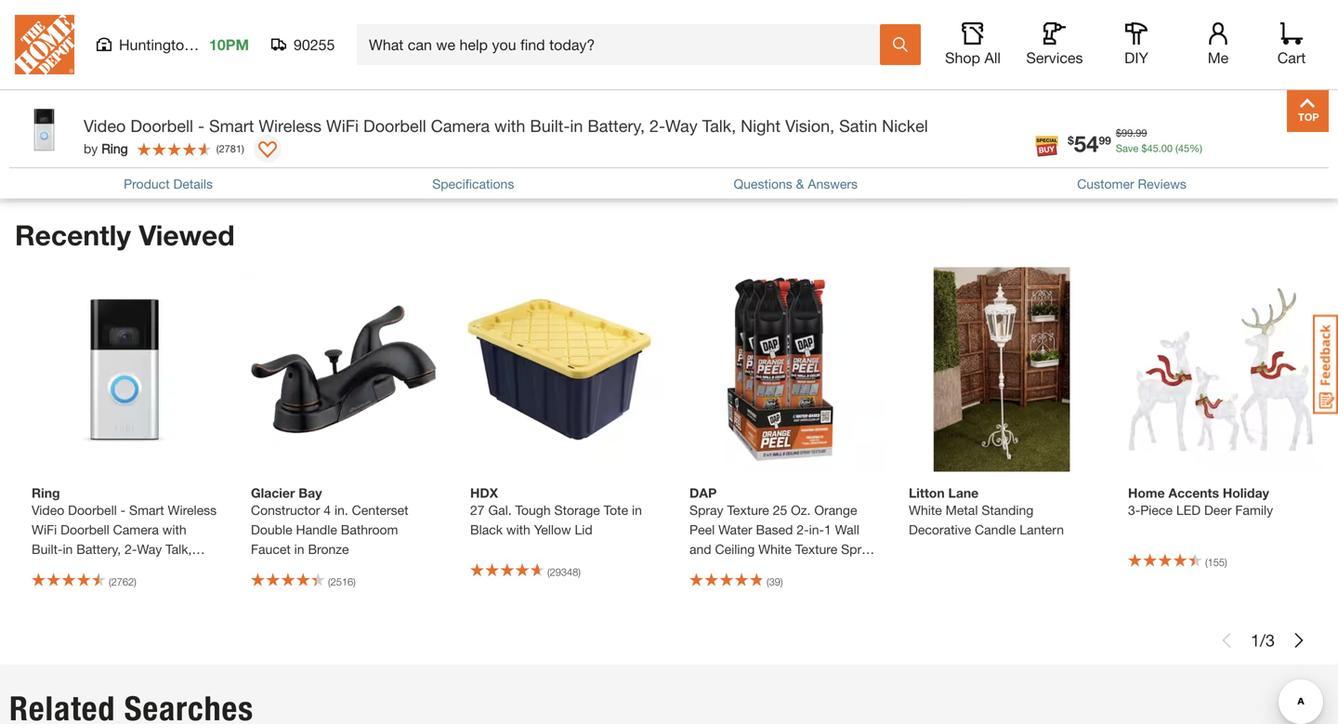 Task type: locate. For each thing, give the bounding box(es) containing it.
1 vertical spatial texture
[[795, 542, 838, 557]]

smart up 2781
[[209, 116, 254, 136]]

( 2781 )
[[216, 142, 244, 155]]

1 horizontal spatial smart
[[129, 503, 164, 518]]

. up save
[[1133, 127, 1136, 139]]

1 vertical spatial vision,
[[66, 561, 105, 576]]

texture down in-
[[795, 542, 838, 557]]

1 vertical spatial ring
[[32, 485, 60, 501]]

0 horizontal spatial way
[[137, 542, 162, 557]]

99 inside $ 54 99
[[1099, 134, 1112, 147]]

$ inside $ 54 99
[[1068, 134, 1074, 147]]

customer
[[1077, 176, 1135, 191]]

constructor 4 in. centerset double handle bathroom faucet in bronze image
[[242, 267, 446, 472]]

0 horizontal spatial battery,
[[76, 542, 121, 557]]

0 horizontal spatial 1
[[824, 522, 832, 537]]

0 horizontal spatial 2-
[[125, 542, 137, 557]]

talk, up questions
[[702, 116, 736, 136]]

1 horizontal spatial satin
[[839, 116, 878, 136]]

1 horizontal spatial video
[[84, 116, 126, 136]]

huntington park
[[119, 36, 227, 53]]

hdx
[[470, 485, 498, 501]]

0 horizontal spatial wireless
[[168, 503, 217, 518]]

camera up specifications at the top left of page
[[431, 116, 490, 136]]

1 horizontal spatial night
[[741, 116, 781, 136]]

recently
[[15, 219, 131, 252]]

39
[[769, 576, 781, 588]]

talk, inside ring video doorbell - smart wireless wifi doorbell camera with built-in battery, 2-way talk, night vision, satin nickel
[[166, 542, 192, 557]]

constructor
[[251, 503, 320, 518]]

0 horizontal spatial camera
[[113, 522, 159, 537]]

0 horizontal spatial white
[[759, 542, 792, 557]]

metal
[[946, 503, 978, 518]]

2 vertical spatial 2-
[[125, 542, 137, 557]]

.
[[1133, 127, 1136, 139], [1159, 142, 1162, 154]]

1 horizontal spatial texture
[[795, 542, 838, 557]]

4
[[324, 503, 331, 518]]

led
[[1177, 503, 1201, 518]]

vision, up &
[[785, 116, 835, 136]]

smart home protocol
[[30, 22, 183, 40]]

0 vertical spatial video
[[84, 116, 126, 136]]

1 vertical spatial smart
[[209, 116, 254, 136]]

smart up wi-fi
[[30, 22, 72, 40]]

with
[[495, 116, 525, 136], [162, 522, 187, 537], [506, 522, 531, 537], [690, 561, 714, 576]]

white down litton
[[909, 503, 942, 518]]

home up piece
[[1128, 485, 1165, 501]]

in inside hdx 27 gal. tough storage tote in black with yellow lid
[[632, 503, 642, 518]]

1 horizontal spatial battery,
[[588, 116, 645, 136]]

2- down the what can we help you find today? search field at the top
[[650, 116, 666, 136]]

0 horizontal spatial home
[[77, 22, 119, 40]]

1 vertical spatial 2-
[[797, 522, 809, 537]]

90255 button
[[271, 35, 336, 54]]

0 vertical spatial 1
[[824, 522, 832, 537]]

-
[[198, 116, 204, 136], [121, 503, 126, 518]]

all
[[985, 49, 1001, 66]]

1 vertical spatial way
[[137, 542, 162, 557]]

( 39 )
[[767, 576, 783, 588]]

1 horizontal spatial 2-
[[650, 116, 666, 136]]

0 horizontal spatial 99
[[1099, 134, 1112, 147]]

1 horizontal spatial nickel
[[882, 116, 928, 136]]

45
[[1147, 142, 1159, 154], [1178, 142, 1190, 154]]

satin
[[839, 116, 878, 136], [108, 561, 138, 576]]

1 horizontal spatial ring
[[101, 141, 128, 156]]

with inside ring video doorbell - smart wireless wifi doorbell camera with built-in battery, 2-way talk, night vision, satin nickel
[[162, 522, 187, 537]]

( for hdx 27 gal. tough storage tote in black with yellow lid
[[547, 566, 550, 578]]

white down based
[[759, 542, 792, 557]]

1 left wall at the right bottom of page
[[824, 522, 832, 537]]

wifi
[[326, 116, 359, 136], [32, 522, 57, 537]]

adt
[[30, 142, 58, 160]]

camera up 2762 at the bottom left of page
[[113, 522, 159, 537]]

nickel inside ring video doorbell - smart wireless wifi doorbell camera with built-in battery, 2-way talk, night vision, satin nickel
[[142, 561, 177, 576]]

0 horizontal spatial vision,
[[66, 561, 105, 576]]

wifi inside ring video doorbell - smart wireless wifi doorbell camera with built-in battery, 2-way talk, night vision, satin nickel
[[32, 522, 57, 537]]

1 horizontal spatial white
[[909, 503, 942, 518]]

29348
[[550, 566, 578, 578]]

$ for 54
[[1068, 134, 1074, 147]]

by
[[84, 141, 98, 156]]

0 horizontal spatial night
[[32, 561, 63, 576]]

battery, down the what can we help you find today? search field at the top
[[588, 116, 645, 136]]

smart
[[30, 22, 72, 40], [209, 116, 254, 136], [129, 503, 164, 518]]

reviews
[[1138, 176, 1187, 191]]

in inside glacier bay constructor 4 in. centerset double handle bathroom faucet in bronze
[[294, 542, 304, 557]]

1
[[824, 522, 832, 537], [1251, 630, 1260, 650]]

( for home accents holiday 3-piece led deer family
[[1206, 557, 1208, 569]]

decorative
[[909, 522, 971, 537]]

( 29348 )
[[547, 566, 581, 578]]

talk, left faucet
[[166, 542, 192, 557]]

1 horizontal spatial .
[[1159, 142, 1162, 154]]

spray down dap
[[690, 503, 724, 518]]

10pm
[[209, 36, 249, 53]]

$ 99 . 99 save $ 45 . 00 ( 45 %)
[[1116, 127, 1203, 154]]

1 vertical spatial night
[[32, 561, 63, 576]]

1 horizontal spatial 99
[[1122, 127, 1133, 139]]

oz.
[[791, 503, 811, 518]]

1 left 3
[[1251, 630, 1260, 650]]

1 vertical spatial satin
[[108, 561, 138, 576]]

texture
[[727, 503, 769, 518], [795, 542, 838, 557]]

battery, up 2762 at the bottom left of page
[[76, 542, 121, 557]]

way inside ring video doorbell - smart wireless wifi doorbell camera with built-in battery, 2-way talk, night vision, satin nickel
[[137, 542, 162, 557]]

(
[[1176, 142, 1178, 154], [216, 142, 219, 155], [1206, 557, 1208, 569], [547, 566, 550, 578], [109, 576, 111, 588], [328, 576, 331, 588], [767, 576, 769, 588]]

2 horizontal spatial 2-
[[797, 522, 809, 537]]

0 horizontal spatial .
[[1133, 127, 1136, 139]]

2781
[[219, 142, 242, 155]]

piece
[[1141, 503, 1173, 518]]

battery, inside ring video doorbell - smart wireless wifi doorbell camera with built-in battery, 2-way talk, night vision, satin nickel
[[76, 542, 121, 557]]

candle
[[975, 522, 1016, 537]]

0 vertical spatial built-
[[530, 116, 570, 136]]

1 vertical spatial video
[[32, 503, 64, 518]]

in inside ring video doorbell - smart wireless wifi doorbell camera with built-in battery, 2-way talk, night vision, satin nickel
[[63, 542, 73, 557]]

product details
[[124, 176, 213, 191]]

- up samsung
[[198, 116, 204, 136]]

wi-
[[30, 62, 53, 80]]

bronze
[[308, 542, 349, 557]]

0 horizontal spatial wifi
[[32, 522, 57, 537]]

answers
[[808, 176, 858, 191]]

with inside dap spray texture 25 oz. orange peel water based 2-in-1 wall and ceiling white texture spray with aim tech nozzle (6-pack)
[[690, 561, 714, 576]]

feedback link image
[[1313, 314, 1338, 415]]

0 vertical spatial satin
[[839, 116, 878, 136]]

customer reviews
[[1077, 176, 1187, 191]]

1 horizontal spatial $
[[1116, 127, 1122, 139]]

home inside home accents holiday 3-piece led deer family
[[1128, 485, 1165, 501]]

in
[[570, 116, 583, 136], [632, 503, 642, 518], [63, 542, 73, 557], [294, 542, 304, 557]]

0 horizontal spatial video
[[32, 503, 64, 518]]

by ring
[[84, 141, 128, 156]]

1 horizontal spatial way
[[666, 116, 698, 136]]

1 horizontal spatial wifi
[[326, 116, 359, 136]]

spray up pack)
[[841, 542, 875, 557]]

1 horizontal spatial talk,
[[702, 116, 736, 136]]

1 vertical spatial nickel
[[142, 561, 177, 576]]

specifications
[[432, 176, 514, 191]]

0 vertical spatial ring
[[101, 141, 128, 156]]

details
[[173, 176, 213, 191]]

( 2762 )
[[109, 576, 136, 588]]

45 right 00
[[1178, 142, 1190, 154]]

3-
[[1128, 503, 1141, 518]]

- up 2762 at the bottom left of page
[[121, 503, 126, 518]]

) for home accents holiday 3-piece led deer family
[[1225, 557, 1228, 569]]

0 vertical spatial 2-
[[650, 116, 666, 136]]

0 horizontal spatial nickel
[[142, 561, 177, 576]]

1 vertical spatial spray
[[841, 542, 875, 557]]

double
[[251, 522, 292, 537]]

0 vertical spatial .
[[1133, 127, 1136, 139]]

45 left 00
[[1147, 142, 1159, 154]]

satin inside ring video doorbell - smart wireless wifi doorbell camera with built-in battery, 2-way talk, night vision, satin nickel
[[108, 561, 138, 576]]

1 horizontal spatial 1
[[1251, 630, 1260, 650]]

1 vertical spatial white
[[759, 542, 792, 557]]

) for hdx 27 gal. tough storage tote in black with yellow lid
[[578, 566, 581, 578]]

0 horizontal spatial $
[[1068, 134, 1074, 147]]

based
[[756, 522, 793, 537]]

wireless
[[259, 116, 322, 136], [168, 503, 217, 518]]

(6-
[[817, 561, 833, 576]]

0 vertical spatial spray
[[690, 503, 724, 518]]

vision,
[[785, 116, 835, 136], [66, 561, 105, 576]]

talk,
[[702, 116, 736, 136], [166, 542, 192, 557]]

155
[[1208, 557, 1225, 569]]

accents
[[1169, 485, 1219, 501]]

$ right save
[[1142, 142, 1147, 154]]

0 horizontal spatial spray
[[690, 503, 724, 518]]

next slide image
[[1292, 633, 1307, 648]]

smart up 2762 at the bottom left of page
[[129, 503, 164, 518]]

huntington
[[119, 36, 193, 53]]

white
[[909, 503, 942, 518], [759, 542, 792, 557]]

1 vertical spatial -
[[121, 503, 126, 518]]

gal.
[[488, 503, 512, 518]]

$
[[1116, 127, 1122, 139], [1068, 134, 1074, 147], [1142, 142, 1147, 154]]

2 horizontal spatial smart
[[209, 116, 254, 136]]

1 horizontal spatial vision,
[[785, 116, 835, 136]]

0 vertical spatial vision,
[[785, 116, 835, 136]]

1 vertical spatial wifi
[[32, 522, 57, 537]]

25
[[773, 503, 788, 518]]

1 horizontal spatial home
[[1128, 485, 1165, 501]]

night left ( 2762 )
[[32, 561, 63, 576]]

0 horizontal spatial 45
[[1147, 142, 1159, 154]]

1 horizontal spatial built-
[[530, 116, 570, 136]]

0 vertical spatial white
[[909, 503, 942, 518]]

1 vertical spatial camera
[[113, 522, 159, 537]]

) for dap spray texture 25 oz. orange peel water based 2-in-1 wall and ceiling white texture spray with aim tech nozzle (6-pack)
[[781, 576, 783, 588]]

vision, left ( 2762 )
[[66, 561, 105, 576]]

0 horizontal spatial smart
[[30, 22, 72, 40]]

0 horizontal spatial satin
[[108, 561, 138, 576]]

1 horizontal spatial wireless
[[259, 116, 322, 136]]

1 horizontal spatial 45
[[1178, 142, 1190, 154]]

/
[[1260, 630, 1266, 650]]

bathroom
[[341, 522, 398, 537]]

0 vertical spatial nickel
[[882, 116, 928, 136]]

1 vertical spatial built-
[[32, 542, 63, 557]]

( 2516 )
[[328, 576, 356, 588]]

2 45 from the left
[[1178, 142, 1190, 154]]

0 horizontal spatial ring
[[32, 485, 60, 501]]

litton lane white metal standing decorative candle lantern
[[909, 485, 1064, 537]]

1 vertical spatial wireless
[[168, 503, 217, 518]]

) for glacier bay constructor 4 in. centerset double handle bathroom faucet in bronze
[[353, 576, 356, 588]]

tote
[[604, 503, 628, 518]]

1 vertical spatial 1
[[1251, 630, 1260, 650]]

texture up water
[[727, 503, 769, 518]]

2- down oz.
[[797, 522, 809, 537]]

me button
[[1189, 22, 1248, 67]]

deer
[[1205, 503, 1232, 518]]

tough
[[515, 503, 551, 518]]

0 horizontal spatial built-
[[32, 542, 63, 557]]

me
[[1208, 49, 1229, 66]]

0 vertical spatial night
[[741, 116, 781, 136]]

1 horizontal spatial spray
[[841, 542, 875, 557]]

nickel
[[882, 116, 928, 136], [142, 561, 177, 576]]

2- up 2762 at the bottom left of page
[[125, 542, 137, 557]]

$ left save
[[1068, 134, 1074, 147]]

$ up save
[[1116, 127, 1122, 139]]

. right save
[[1159, 142, 1162, 154]]

0 vertical spatial -
[[198, 116, 204, 136]]

wireless inside ring video doorbell - smart wireless wifi doorbell camera with built-in battery, 2-way talk, night vision, satin nickel
[[168, 503, 217, 518]]

2 vertical spatial smart
[[129, 503, 164, 518]]

0 horizontal spatial -
[[121, 503, 126, 518]]

0 vertical spatial texture
[[727, 503, 769, 518]]

black
[[470, 522, 503, 537]]

1 vertical spatial home
[[1128, 485, 1165, 501]]

battery,
[[588, 116, 645, 136], [76, 542, 121, 557]]

1 horizontal spatial -
[[198, 116, 204, 136]]

3-piece led deer family image
[[1119, 267, 1324, 472]]

0 vertical spatial camera
[[431, 116, 490, 136]]

night up questions
[[741, 116, 781, 136]]

home right the home depot logo
[[77, 22, 119, 40]]

0 horizontal spatial talk,
[[166, 542, 192, 557]]

99
[[1122, 127, 1133, 139], [1136, 127, 1147, 139], [1099, 134, 1112, 147]]

camera
[[431, 116, 490, 136], [113, 522, 159, 537]]

1 vertical spatial battery,
[[76, 542, 121, 557]]

specifications button
[[432, 174, 514, 194], [432, 174, 514, 194]]

1 vertical spatial talk,
[[166, 542, 192, 557]]



Task type: describe. For each thing, give the bounding box(es) containing it.
standing
[[982, 503, 1034, 518]]

glacier bay constructor 4 in. centerset double handle bathroom faucet in bronze
[[251, 485, 409, 557]]

ring inside ring video doorbell - smart wireless wifi doorbell camera with built-in battery, 2-way talk, night vision, satin nickel
[[32, 485, 60, 501]]

( for glacier bay constructor 4 in. centerset double handle bathroom faucet in bronze
[[328, 576, 331, 588]]

$ for 99
[[1116, 127, 1122, 139]]

white inside litton lane white metal standing decorative candle lantern
[[909, 503, 942, 518]]

dap spray texture 25 oz. orange peel water based 2-in-1 wall and ceiling white texture spray with aim tech nozzle (6-pack)
[[690, 485, 875, 576]]

night inside ring video doorbell - smart wireless wifi doorbell camera with built-in battery, 2-way talk, night vision, satin nickel
[[32, 561, 63, 576]]

90255
[[294, 36, 335, 53]]

bay
[[299, 485, 322, 501]]

water
[[719, 522, 753, 537]]

peel
[[690, 522, 715, 537]]

video doorbell - smart wireless wifi doorbell camera with built-in battery, 2-way talk, night vision, satin nickel
[[84, 116, 928, 136]]

0 vertical spatial wireless
[[259, 116, 322, 136]]

$ 54 99
[[1068, 130, 1112, 157]]

aim
[[717, 561, 740, 576]]

( for ring video doorbell - smart wireless wifi doorbell camera with built-in battery, 2-way talk, night vision, satin nickel
[[109, 576, 111, 588]]

dap
[[690, 485, 717, 501]]

this is the first slide image
[[1219, 633, 1234, 648]]

white metal standing decorative candle lantern image
[[900, 267, 1104, 472]]

recently viewed
[[15, 219, 235, 252]]

2516
[[331, 576, 353, 588]]

&
[[796, 176, 804, 191]]

0 vertical spatial battery,
[[588, 116, 645, 136]]

3
[[1266, 630, 1275, 650]]

video doorbell - smart wireless wifi doorbell camera with built-in battery, 2-way talk, night vision, satin nickel image
[[22, 267, 227, 472]]

2- inside ring video doorbell - smart wireless wifi doorbell camera with built-in battery, 2-way talk, night vision, satin nickel
[[125, 542, 137, 557]]

yellow
[[534, 522, 571, 537]]

works with
[[30, 102, 111, 120]]

nozzle
[[774, 561, 814, 576]]

vision, inside ring video doorbell - smart wireless wifi doorbell camera with built-in battery, 2-way talk, night vision, satin nickel
[[66, 561, 105, 576]]

cart
[[1278, 49, 1306, 66]]

What can we help you find today? search field
[[369, 25, 879, 64]]

1 45 from the left
[[1147, 142, 1159, 154]]

0 vertical spatial way
[[666, 116, 698, 136]]

27 gal. tough storage tote in black with yellow lid image
[[461, 267, 666, 472]]

centerset
[[352, 503, 409, 518]]

samsung
[[146, 142, 209, 160]]

storage
[[554, 503, 600, 518]]

cart link
[[1272, 22, 1312, 67]]

ring,
[[107, 142, 142, 160]]

ring video doorbell - smart wireless wifi doorbell camera with built-in battery, 2-way talk, night vision, satin nickel
[[32, 485, 217, 576]]

0 vertical spatial home
[[77, 22, 119, 40]]

1 / 3
[[1251, 630, 1275, 650]]

display image
[[258, 141, 277, 160]]

holiday
[[1223, 485, 1270, 501]]

protocol
[[123, 22, 183, 40]]

questions
[[734, 176, 793, 191]]

( inside the $ 99 . 99 save $ 45 . 00 ( 45 %)
[[1176, 142, 1178, 154]]

pack)
[[833, 561, 865, 576]]

shop all button
[[943, 22, 1003, 67]]

1 vertical spatial .
[[1159, 142, 1162, 154]]

the home depot logo image
[[15, 15, 74, 74]]

0 vertical spatial talk,
[[702, 116, 736, 136]]

( for dap spray texture 25 oz. orange peel water based 2-in-1 wall and ceiling white texture spray with aim tech nozzle (6-pack)
[[767, 576, 769, 588]]

with inside hdx 27 gal. tough storage tote in black with yellow lid
[[506, 522, 531, 537]]

0 horizontal spatial texture
[[727, 503, 769, 518]]

lantern
[[1020, 522, 1064, 537]]

viewed
[[139, 219, 235, 252]]

54
[[1074, 130, 1099, 157]]

camera inside ring video doorbell - smart wireless wifi doorbell camera with built-in battery, 2-way talk, night vision, satin nickel
[[113, 522, 159, 537]]

- inside ring video doorbell - smart wireless wifi doorbell camera with built-in battery, 2-way talk, night vision, satin nickel
[[121, 503, 126, 518]]

shop
[[945, 49, 981, 66]]

in.
[[335, 503, 348, 518]]

27
[[470, 503, 485, 518]]

services
[[1027, 49, 1083, 66]]

wi-fi
[[30, 62, 64, 80]]

2 horizontal spatial 99
[[1136, 127, 1147, 139]]

services button
[[1025, 22, 1085, 67]]

) for ring video doorbell - smart wireless wifi doorbell camera with built-in battery, 2-way talk, night vision, satin nickel
[[134, 576, 136, 588]]

product image image
[[14, 99, 74, 160]]

lid
[[575, 522, 593, 537]]

adt pulse,  ring,  samsung smartthings
[[30, 142, 297, 160]]

built- inside ring video doorbell - smart wireless wifi doorbell camera with built-in battery, 2-way talk, night vision, satin nickel
[[32, 542, 63, 557]]

smartthings
[[213, 142, 297, 160]]

family
[[1236, 503, 1273, 518]]

questions & answers
[[734, 176, 858, 191]]

hdx 27 gal. tough storage tote in black with yellow lid
[[470, 485, 642, 537]]

spray texture 25 oz. orange peel water based 2-in-1 wall and ceiling white texture spray with aim tech nozzle (6-pack) image
[[680, 267, 885, 472]]

lane
[[949, 485, 979, 501]]

%)
[[1190, 142, 1203, 154]]

00
[[1162, 142, 1173, 154]]

1 inside dap spray texture 25 oz. orange peel water based 2-in-1 wall and ceiling white texture spray with aim tech nozzle (6-pack)
[[824, 522, 832, 537]]

2- inside dap spray texture 25 oz. orange peel water based 2-in-1 wall and ceiling white texture spray with aim tech nozzle (6-pack)
[[797, 522, 809, 537]]

smart inside ring video doorbell - smart wireless wifi doorbell camera with built-in battery, 2-way talk, night vision, satin nickel
[[129, 503, 164, 518]]

0 vertical spatial smart
[[30, 22, 72, 40]]

save
[[1116, 142, 1139, 154]]

0 vertical spatial wifi
[[326, 116, 359, 136]]

handle
[[296, 522, 337, 537]]

1 horizontal spatial camera
[[431, 116, 490, 136]]

ceiling
[[715, 542, 755, 557]]

shop all
[[945, 49, 1001, 66]]

and
[[690, 542, 712, 557]]

top button
[[1287, 90, 1329, 132]]

diy
[[1125, 49, 1149, 66]]

litton
[[909, 485, 945, 501]]

glacier
[[251, 485, 295, 501]]

( 155 )
[[1206, 557, 1228, 569]]

video inside ring video doorbell - smart wireless wifi doorbell camera with built-in battery, 2-way talk, night vision, satin nickel
[[32, 503, 64, 518]]

product
[[124, 176, 170, 191]]

pulse,
[[63, 142, 103, 160]]

2 horizontal spatial $
[[1142, 142, 1147, 154]]

orange
[[815, 503, 857, 518]]

white inside dap spray texture 25 oz. orange peel water based 2-in-1 wall and ceiling white texture spray with aim tech nozzle (6-pack)
[[759, 542, 792, 557]]



Task type: vqa. For each thing, say whether or not it's contained in the screenshot.


